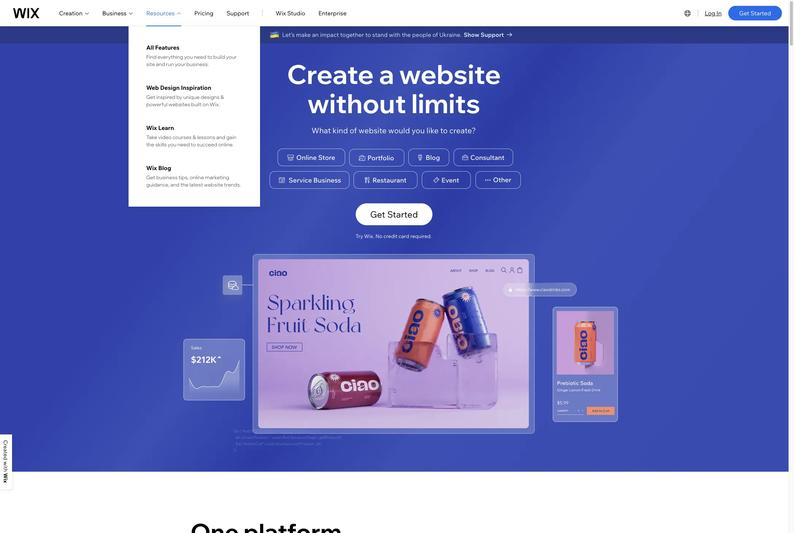 Task type: describe. For each thing, give the bounding box(es) containing it.
studio
[[288, 9, 306, 17]]

features
[[155, 44, 180, 51]]

the for wix learn
[[146, 142, 154, 148]]

event
[[442, 176, 460, 185]]

need inside all features find everything you need to build your site and run your business.
[[194, 54, 206, 60]]

impact
[[320, 31, 339, 38]]

2 horizontal spatial the
[[402, 31, 411, 38]]

& inside wix learn take video courses & lessons and gain the skills you need to succeed online.
[[193, 134, 196, 141]]

like
[[427, 126, 439, 135]]

website inside wix blog get business tips, online marketing guidance, and the latest website trends.
[[204, 182, 223, 188]]

web design inspiration get inspired by unique designs & powerful websites built on wix.
[[146, 84, 224, 108]]

try
[[356, 233, 363, 240]]

get right the in
[[740, 9, 750, 17]]

kind
[[333, 126, 348, 135]]

would
[[389, 126, 410, 135]]

and inside wix learn take video courses & lessons and gain the skills you need to succeed online.
[[216, 134, 225, 141]]

take
[[146, 134, 157, 141]]

online
[[297, 153, 317, 162]]

by
[[177, 94, 182, 101]]

let's
[[282, 31, 295, 38]]

and inside wix blog get business tips, online marketing guidance, and the latest website trends.
[[171, 182, 180, 188]]

online store
[[297, 153, 336, 162]]

learn
[[158, 124, 174, 132]]

need inside wix learn take video courses & lessons and gain the skills you need to succeed online.
[[178, 142, 190, 148]]

resources group
[[129, 26, 260, 207]]

store
[[319, 153, 336, 162]]

0 vertical spatial get started
[[740, 9, 772, 17]]

powerful
[[146, 101, 168, 108]]

to right like
[[441, 126, 448, 135]]

wix for wix learn take video courses & lessons and gain the skills you need to succeed online.
[[146, 124, 157, 132]]

get started button
[[356, 204, 433, 226]]

show support link
[[464, 30, 519, 40]]

tips,
[[179, 174, 189, 181]]

pricing
[[195, 9, 214, 17]]

language selector, english selected image
[[684, 9, 693, 17]]

website inside create a website without limits
[[400, 58, 501, 91]]

design
[[160, 84, 180, 91]]

wix. inside web design inspiration get inspired by unique designs & powerful websites built on wix.
[[210, 101, 220, 108]]

1 vertical spatial website
[[359, 126, 387, 135]]

wix studio
[[276, 9, 306, 17]]

to left stand
[[366, 31, 371, 38]]

wix for wix blog get business tips, online marketing guidance, and the latest website trends.
[[146, 165, 157, 172]]

on
[[203, 101, 209, 108]]

business.
[[187, 61, 209, 68]]

marketing
[[205, 174, 230, 181]]

create?
[[450, 126, 476, 135]]

try wix. no credit card required.
[[356, 233, 432, 240]]

and inside all features find everything you need to build your site and run your business.
[[156, 61, 165, 68]]

restaurant button
[[354, 172, 418, 189]]

run
[[166, 61, 174, 68]]

business
[[156, 174, 178, 181]]

service
[[289, 176, 312, 185]]

a
[[379, 58, 395, 91]]

wix blog get business tips, online marketing guidance, and the latest website trends.
[[146, 165, 241, 188]]

ukraine.
[[440, 31, 462, 38]]

1 horizontal spatial your
[[226, 54, 237, 60]]

portfolio button
[[349, 149, 405, 167]]

succeed
[[197, 142, 217, 148]]

websites
[[169, 101, 190, 108]]

site
[[146, 61, 155, 68]]

business inside button
[[314, 176, 341, 185]]

service business button
[[270, 172, 350, 189]]

no
[[376, 233, 383, 240]]

gain
[[226, 134, 237, 141]]

support link
[[227, 9, 249, 17]]

everything
[[158, 54, 183, 60]]

log
[[706, 9, 716, 17]]

online store button
[[278, 149, 345, 166]]

created with wix image
[[4, 441, 8, 484]]

other button
[[476, 172, 521, 189]]

wix blog link
[[146, 165, 243, 172]]

lessons
[[197, 134, 215, 141]]

web design inspiration link
[[146, 84, 243, 91]]

make
[[296, 31, 311, 38]]

skills
[[155, 142, 167, 148]]

an ecommerce site for a soda company with a sales graph and mobile checkout image
[[258, 260, 529, 429]]

online
[[190, 174, 204, 181]]

consultant
[[471, 153, 505, 162]]

build
[[214, 54, 225, 60]]

0 vertical spatial of
[[433, 31, 438, 38]]

creation button
[[59, 9, 89, 17]]

designs
[[201, 94, 220, 101]]

what kind of website would you like to create?
[[312, 126, 476, 135]]

get inside wix blog get business tips, online marketing guidance, and the latest website trends.
[[146, 174, 155, 181]]

with
[[389, 31, 401, 38]]

pricing link
[[195, 9, 214, 17]]

0 horizontal spatial your
[[175, 61, 186, 68]]

card
[[399, 233, 410, 240]]

0 vertical spatial support
[[227, 9, 249, 17]]

blog button
[[409, 149, 450, 166]]



Task type: vqa. For each thing, say whether or not it's contained in the screenshot.
Meditation Center
no



Task type: locate. For each thing, give the bounding box(es) containing it.
log in
[[706, 9, 722, 17]]

2 vertical spatial wix
[[146, 165, 157, 172]]

0 vertical spatial business
[[102, 9, 127, 17]]

wix up take
[[146, 124, 157, 132]]

2 vertical spatial the
[[181, 182, 189, 188]]

need down courses
[[178, 142, 190, 148]]

0 vertical spatial &
[[221, 94, 224, 101]]

creation
[[59, 9, 83, 17]]

2 horizontal spatial and
[[216, 134, 225, 141]]

wix up 'guidance,'
[[146, 165, 157, 172]]

service business
[[289, 176, 341, 185]]

0 horizontal spatial the
[[146, 142, 154, 148]]

in
[[717, 9, 722, 17]]

1 horizontal spatial get started
[[740, 9, 772, 17]]

required.
[[411, 233, 432, 240]]

0 vertical spatial website
[[400, 58, 501, 91]]

wix learn take video courses & lessons and gain the skills you need to succeed online.
[[146, 124, 237, 148]]

blog
[[426, 153, 440, 162], [158, 165, 171, 172]]

0 horizontal spatial support
[[227, 9, 249, 17]]

blog inside button
[[426, 153, 440, 162]]

need up the 'business.'
[[194, 54, 206, 60]]

blog inside wix blog get business tips, online marketing guidance, and the latest website trends.
[[158, 165, 171, 172]]

1 horizontal spatial you
[[184, 54, 193, 60]]

video
[[158, 134, 172, 141]]

guidance,
[[146, 182, 170, 188]]

2 horizontal spatial website
[[400, 58, 501, 91]]

support right pricing at the top left of page
[[227, 9, 249, 17]]

to down courses
[[191, 142, 196, 148]]

0 vertical spatial wix
[[276, 9, 286, 17]]

all features find everything you need to build your site and run your business.
[[146, 44, 237, 68]]

0 vertical spatial your
[[226, 54, 237, 60]]

other
[[494, 176, 512, 184]]

1 horizontal spatial and
[[171, 182, 180, 188]]

an
[[312, 31, 319, 38]]

1 vertical spatial of
[[350, 126, 357, 135]]

blog up event button
[[426, 153, 440, 162]]

business button
[[102, 9, 133, 17]]

2 vertical spatial you
[[168, 142, 177, 148]]

website
[[400, 58, 501, 91], [359, 126, 387, 135], [204, 182, 223, 188]]

support right show
[[481, 31, 504, 38]]

1 horizontal spatial blog
[[426, 153, 440, 162]]

stand
[[373, 31, 388, 38]]

show support
[[464, 31, 504, 38]]

1 vertical spatial &
[[193, 134, 196, 141]]

0 horizontal spatial you
[[168, 142, 177, 148]]

and down 'business'
[[171, 182, 180, 188]]

1 vertical spatial need
[[178, 142, 190, 148]]

get up no
[[371, 209, 386, 220]]

1 horizontal spatial the
[[181, 182, 189, 188]]

inspiration
[[181, 84, 211, 91]]

all features link
[[146, 44, 243, 51]]

you down video
[[168, 142, 177, 148]]

get inside button
[[371, 209, 386, 220]]

0 horizontal spatial of
[[350, 126, 357, 135]]

0 vertical spatial and
[[156, 61, 165, 68]]

of
[[433, 31, 438, 38], [350, 126, 357, 135]]

portfolio
[[368, 154, 395, 162]]

1 horizontal spatial wix.
[[365, 233, 375, 240]]

started inside button
[[388, 209, 418, 220]]

wix. down designs
[[210, 101, 220, 108]]

wix learn link
[[146, 124, 243, 132]]

web
[[146, 84, 159, 91]]

online.
[[218, 142, 234, 148]]

0 vertical spatial the
[[402, 31, 411, 38]]

enterprise link
[[319, 9, 347, 17]]

of right kind
[[350, 126, 357, 135]]

the down tips, on the top left of the page
[[181, 182, 189, 188]]

people
[[413, 31, 432, 38]]

wix. left no
[[365, 233, 375, 240]]

1 vertical spatial blog
[[158, 165, 171, 172]]

1 vertical spatial business
[[314, 176, 341, 185]]

1 horizontal spatial support
[[481, 31, 504, 38]]

& down wix learn link
[[193, 134, 196, 141]]

0 vertical spatial started
[[751, 9, 772, 17]]

get up 'guidance,'
[[146, 174, 155, 181]]

1 vertical spatial the
[[146, 142, 154, 148]]

the inside wix learn take video courses & lessons and gain the skills you need to succeed online.
[[146, 142, 154, 148]]

latest
[[190, 182, 203, 188]]

built
[[191, 101, 202, 108]]

the for wix blog
[[181, 182, 189, 188]]

1 vertical spatial you
[[412, 126, 425, 135]]

get inside web design inspiration get inspired by unique designs & powerful websites built on wix.
[[146, 94, 155, 101]]

& right designs
[[221, 94, 224, 101]]

the inside wix blog get business tips, online marketing guidance, and the latest website trends.
[[181, 182, 189, 188]]

to
[[366, 31, 371, 38], [207, 54, 213, 60], [441, 126, 448, 135], [191, 142, 196, 148]]

get up powerful
[[146, 94, 155, 101]]

0 vertical spatial need
[[194, 54, 206, 60]]

to inside wix learn take video courses & lessons and gain the skills you need to succeed online.
[[191, 142, 196, 148]]

trends.
[[224, 182, 241, 188]]

your right 'build'
[[226, 54, 237, 60]]

1 vertical spatial and
[[216, 134, 225, 141]]

need
[[194, 54, 206, 60], [178, 142, 190, 148]]

1 vertical spatial your
[[175, 61, 186, 68]]

1 horizontal spatial started
[[751, 9, 772, 17]]

1 vertical spatial wix
[[146, 124, 157, 132]]

you left like
[[412, 126, 425, 135]]

0 vertical spatial wix.
[[210, 101, 220, 108]]

wix left studio
[[276, 9, 286, 17]]

business inside popup button
[[102, 9, 127, 17]]

0 horizontal spatial blog
[[158, 165, 171, 172]]

0 horizontal spatial need
[[178, 142, 190, 148]]

0 vertical spatial you
[[184, 54, 193, 60]]

you inside all features find everything you need to build your site and run your business.
[[184, 54, 193, 60]]

1 vertical spatial started
[[388, 209, 418, 220]]

show
[[464, 31, 480, 38]]

wix for wix studio
[[276, 9, 286, 17]]

unique
[[183, 94, 200, 101]]

& inside web design inspiration get inspired by unique designs & powerful websites built on wix.
[[221, 94, 224, 101]]

get started link
[[729, 6, 783, 20]]

without
[[308, 87, 407, 120]]

2 horizontal spatial you
[[412, 126, 425, 135]]

together
[[341, 31, 364, 38]]

get started inside button
[[371, 209, 418, 220]]

your right run on the top left of the page
[[175, 61, 186, 68]]

create a website without limits
[[287, 58, 501, 120]]

2 vertical spatial and
[[171, 182, 180, 188]]

resources button
[[146, 9, 181, 17]]

of right people
[[433, 31, 438, 38]]

0 horizontal spatial started
[[388, 209, 418, 220]]

get started up the 'try wix. no credit card required.'
[[371, 209, 418, 220]]

you
[[184, 54, 193, 60], [412, 126, 425, 135], [168, 142, 177, 148]]

to left 'build'
[[207, 54, 213, 60]]

wix studio link
[[276, 9, 306, 17]]

find
[[146, 54, 157, 60]]

the right with
[[402, 31, 411, 38]]

1 horizontal spatial of
[[433, 31, 438, 38]]

0 horizontal spatial wix.
[[210, 101, 220, 108]]

the down take
[[146, 142, 154, 148]]

to inside all features find everything you need to build your site and run your business.
[[207, 54, 213, 60]]

the
[[402, 31, 411, 38], [146, 142, 154, 148], [181, 182, 189, 188]]

and
[[156, 61, 165, 68], [216, 134, 225, 141], [171, 182, 180, 188]]

wix inside wix blog get business tips, online marketing guidance, and the latest website trends.
[[146, 165, 157, 172]]

log in link
[[706, 9, 722, 17]]

ukrainian flag image
[[270, 30, 280, 40]]

1 horizontal spatial &
[[221, 94, 224, 101]]

0 horizontal spatial get started
[[371, 209, 418, 220]]

you down 'all features' link
[[184, 54, 193, 60]]

courses
[[173, 134, 192, 141]]

1 vertical spatial wix.
[[365, 233, 375, 240]]

1 horizontal spatial business
[[314, 176, 341, 185]]

wix
[[276, 9, 286, 17], [146, 124, 157, 132], [146, 165, 157, 172]]

credit
[[384, 233, 398, 240]]

0 horizontal spatial business
[[102, 9, 127, 17]]

get started right the in
[[740, 9, 772, 17]]

wix inside wix learn take video courses & lessons and gain the skills you need to succeed online.
[[146, 124, 157, 132]]

0 horizontal spatial website
[[204, 182, 223, 188]]

restaurant
[[373, 176, 407, 185]]

let's make an impact together to stand with the people of ukraine.
[[282, 31, 462, 38]]

glass ns.png image
[[504, 283, 577, 297]]

1 horizontal spatial need
[[194, 54, 206, 60]]

get started
[[740, 9, 772, 17], [371, 209, 418, 220]]

0 vertical spatial blog
[[426, 153, 440, 162]]

consultant button
[[454, 149, 514, 166]]

all
[[146, 44, 154, 51]]

what
[[312, 126, 331, 135]]

0 horizontal spatial and
[[156, 61, 165, 68]]

and left run on the top left of the page
[[156, 61, 165, 68]]

0 horizontal spatial &
[[193, 134, 196, 141]]

1 vertical spatial support
[[481, 31, 504, 38]]

1 vertical spatial get started
[[371, 209, 418, 220]]

2 vertical spatial website
[[204, 182, 223, 188]]

you inside wix learn take video courses & lessons and gain the skills you need to succeed online.
[[168, 142, 177, 148]]

support
[[227, 9, 249, 17], [481, 31, 504, 38]]

blog up 'business'
[[158, 165, 171, 172]]

and up "online."
[[216, 134, 225, 141]]

event button
[[422, 172, 471, 189]]

create
[[287, 58, 374, 91]]

1 horizontal spatial website
[[359, 126, 387, 135]]

inspired
[[156, 94, 176, 101]]



